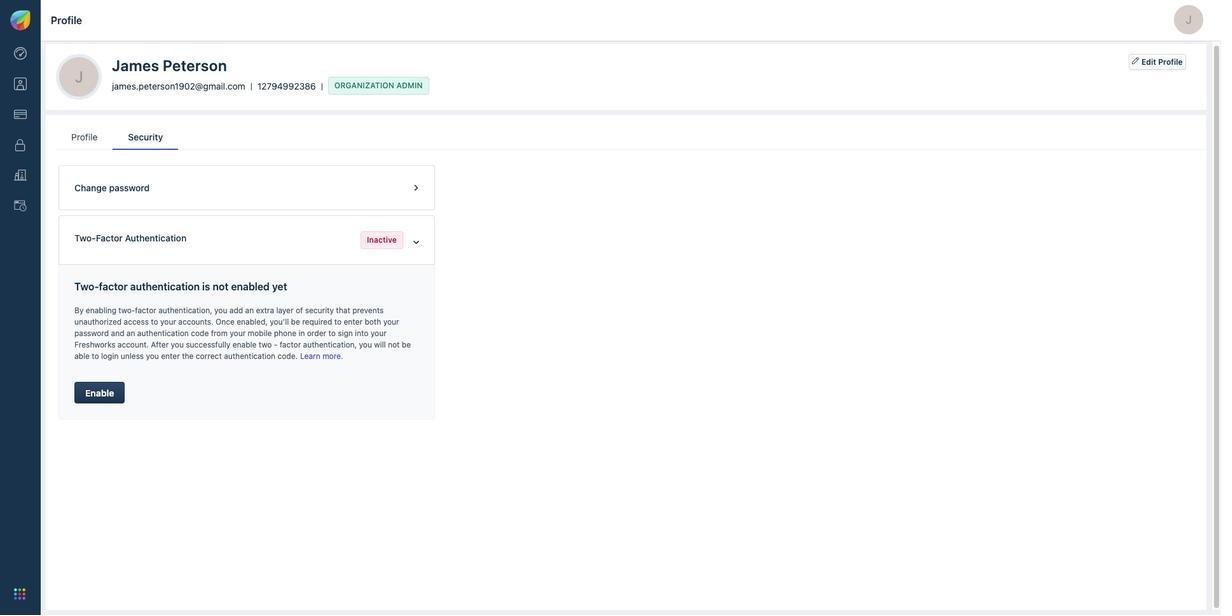 Task type: locate. For each thing, give the bounding box(es) containing it.
1 two- from the top
[[74, 233, 96, 244]]

0 vertical spatial not
[[213, 281, 229, 293]]

1 vertical spatial password
[[74, 329, 109, 338]]

your up after
[[160, 317, 176, 327]]

profile up the change
[[71, 132, 98, 143]]

0 horizontal spatial profile picture image
[[59, 57, 99, 97]]

0 vertical spatial enter
[[344, 317, 363, 327]]

profile picture image left james
[[59, 57, 99, 97]]

authentication up after
[[137, 329, 189, 338]]

0 vertical spatial authentication,
[[159, 306, 212, 315]]

by enabling two-factor authentication, you add an extra layer of security that prevents unauthorized access to your accounts. once enabled, you'll be required to enter both your password and an authentication code from your mobile phone in order to sign into your freshworks account. after you successfully enable two - factor authentication, you will not be able to login unless you enter the correct authentication code.
[[74, 306, 411, 361]]

your
[[160, 317, 176, 327], [383, 317, 399, 327], [230, 329, 246, 338], [371, 329, 387, 338]]

an up account.
[[127, 329, 135, 338]]

learn more.
[[300, 352, 343, 361]]

james.peterson1902@gmail.com
[[112, 80, 245, 91]]

0 vertical spatial password
[[109, 183, 150, 193]]

login
[[101, 352, 119, 361]]

security
[[305, 306, 334, 315]]

0 horizontal spatial |
[[250, 81, 252, 91]]

enter
[[344, 317, 363, 327], [161, 352, 180, 361]]

enter up sign on the bottom left of page
[[344, 317, 363, 327]]

0 vertical spatial factor
[[99, 281, 128, 293]]

|
[[250, 81, 252, 91], [321, 81, 323, 91]]

admin
[[397, 81, 423, 90]]

prevents
[[353, 306, 384, 315]]

factor
[[99, 281, 128, 293], [135, 306, 156, 315], [280, 340, 301, 350]]

0 vertical spatial profile picture image
[[1175, 5, 1204, 34]]

extra
[[256, 306, 274, 315]]

code
[[191, 329, 209, 338]]

your up will
[[371, 329, 387, 338]]

0 horizontal spatial authentication,
[[159, 306, 212, 315]]

profile right freshworks icon
[[51, 14, 82, 26]]

an up enabled,
[[245, 306, 254, 315]]

authentication left is
[[130, 281, 200, 293]]

1 horizontal spatial not
[[388, 340, 400, 350]]

profile picture image up edit profile
[[1175, 5, 1204, 34]]

be right will
[[402, 340, 411, 350]]

not right is
[[213, 281, 229, 293]]

to
[[151, 317, 158, 327], [335, 317, 342, 327], [329, 329, 336, 338], [92, 352, 99, 361]]

authentication, up more. at the bottom left of page
[[303, 340, 357, 350]]

1 vertical spatial profile picture image
[[59, 57, 99, 97]]

successfully
[[186, 340, 231, 350]]

of
[[296, 306, 303, 315]]

enable button
[[74, 382, 125, 404]]

in
[[299, 329, 305, 338]]

authentication,
[[159, 306, 212, 315], [303, 340, 357, 350]]

an
[[245, 306, 254, 315], [127, 329, 135, 338]]

to right the access
[[151, 317, 158, 327]]

0 horizontal spatial not
[[213, 281, 229, 293]]

will
[[374, 340, 386, 350]]

edit profile
[[1142, 57, 1183, 67]]

0 vertical spatial be
[[291, 317, 300, 327]]

change password
[[74, 183, 150, 193]]

1 vertical spatial profile
[[1159, 57, 1183, 67]]

1 vertical spatial not
[[388, 340, 400, 350]]

enabling
[[86, 306, 116, 315]]

correct
[[196, 352, 222, 361]]

to down that
[[335, 317, 342, 327]]

1 horizontal spatial an
[[245, 306, 254, 315]]

learn
[[300, 352, 321, 361]]

two- down the change
[[74, 233, 96, 244]]

factor up code.
[[280, 340, 301, 350]]

0 vertical spatial two-
[[74, 233, 96, 244]]

factor up the access
[[135, 306, 156, 315]]

organization
[[335, 81, 395, 90]]

james peterson
[[112, 57, 227, 74]]

not
[[213, 281, 229, 293], [388, 340, 400, 350]]

two-
[[119, 306, 135, 315]]

1 horizontal spatial profile picture image
[[1175, 5, 1204, 34]]

1 horizontal spatial |
[[321, 81, 323, 91]]

enabled,
[[237, 317, 268, 327]]

both
[[365, 317, 381, 327]]

2 vertical spatial profile
[[71, 132, 98, 143]]

you down after
[[146, 352, 159, 361]]

2 horizontal spatial factor
[[280, 340, 301, 350]]

profile
[[51, 14, 82, 26], [1159, 57, 1183, 67], [71, 132, 98, 143]]

enable
[[85, 388, 114, 399]]

1 vertical spatial an
[[127, 329, 135, 338]]

2 two- from the top
[[74, 281, 99, 293]]

1 vertical spatial be
[[402, 340, 411, 350]]

two-
[[74, 233, 96, 244], [74, 281, 99, 293]]

my subscriptions image
[[14, 108, 27, 121]]

you
[[214, 306, 227, 315], [171, 340, 184, 350], [359, 340, 372, 350], [146, 352, 159, 361]]

not right will
[[388, 340, 400, 350]]

be down of
[[291, 317, 300, 327]]

-
[[274, 340, 278, 350]]

| right 12794992386 in the left of the page
[[321, 81, 323, 91]]

1 vertical spatial factor
[[135, 306, 156, 315]]

you down into
[[359, 340, 372, 350]]

tab list containing profile
[[56, 125, 1207, 150]]

| left 12794992386 in the left of the page
[[250, 81, 252, 91]]

add
[[230, 306, 243, 315]]

profile right 'edit'
[[1159, 57, 1183, 67]]

required
[[302, 317, 332, 327]]

order
[[307, 329, 326, 338]]

password right the change
[[109, 183, 150, 193]]

be
[[291, 317, 300, 327], [402, 340, 411, 350]]

security image
[[14, 139, 27, 152]]

enable
[[233, 340, 257, 350]]

two-factor authentication
[[74, 233, 187, 244]]

password up "freshworks"
[[74, 329, 109, 338]]

factor up enabling
[[99, 281, 128, 293]]

1 vertical spatial two-
[[74, 281, 99, 293]]

authentication down enable
[[224, 352, 276, 361]]

authentication, up accounts.
[[159, 306, 212, 315]]

by
[[74, 306, 84, 315]]

tab list
[[56, 125, 1207, 150]]

0 horizontal spatial an
[[127, 329, 135, 338]]

1 horizontal spatial authentication,
[[303, 340, 357, 350]]

0 horizontal spatial enter
[[161, 352, 180, 361]]

1 horizontal spatial be
[[402, 340, 411, 350]]

password
[[109, 183, 150, 193], [74, 329, 109, 338]]

account.
[[118, 340, 149, 350]]

authentication
[[130, 281, 200, 293], [137, 329, 189, 338], [224, 352, 276, 361]]

profile picture image
[[1175, 5, 1204, 34], [59, 57, 99, 97]]

enter down after
[[161, 352, 180, 361]]

two- up by on the left of the page
[[74, 281, 99, 293]]



Task type: vqa. For each thing, say whether or not it's contained in the screenshot.
james.peterson1902@gmail.com
yes



Task type: describe. For each thing, give the bounding box(es) containing it.
edit profile button
[[1129, 54, 1187, 70]]

phone
[[274, 329, 297, 338]]

0 horizontal spatial be
[[291, 317, 300, 327]]

the
[[182, 352, 194, 361]]

not inside by enabling two-factor authentication, you add an extra layer of security that prevents unauthorized access to your accounts. once enabled, you'll be required to enter both your password and an authentication code from your mobile phone in order to sign into your freshworks account. after you successfully enable two - factor authentication, you will not be able to login unless you enter the correct authentication code.
[[388, 340, 400, 350]]

change
[[74, 183, 107, 193]]

2 vertical spatial factor
[[280, 340, 301, 350]]

unauthorized
[[74, 317, 122, 327]]

once
[[216, 317, 235, 327]]

your right both
[[383, 317, 399, 327]]

peterson
[[163, 57, 227, 74]]

james
[[112, 57, 159, 74]]

after
[[151, 340, 169, 350]]

1 | from the left
[[250, 81, 252, 91]]

freshworks
[[74, 340, 115, 350]]

sign
[[338, 329, 353, 338]]

0 vertical spatial authentication
[[130, 281, 200, 293]]

2 vertical spatial authentication
[[224, 352, 276, 361]]

freshworks switcher image
[[14, 589, 25, 601]]

1 horizontal spatial enter
[[344, 317, 363, 327]]

and
[[111, 329, 124, 338]]

security
[[128, 132, 163, 143]]

unless
[[121, 352, 144, 361]]

0 vertical spatial profile
[[51, 14, 82, 26]]

12794992386
[[258, 80, 316, 91]]

profile inside edit profile button
[[1159, 57, 1183, 67]]

code.
[[278, 352, 298, 361]]

1 vertical spatial authentication
[[137, 329, 189, 338]]

profile inside tab list
[[71, 132, 98, 143]]

accounts.
[[178, 317, 214, 327]]

password inside by enabling two-factor authentication, you add an extra layer of security that prevents unauthorized access to your accounts. once enabled, you'll be required to enter both your password and an authentication code from your mobile phone in order to sign into your freshworks account. after you successfully enable two - factor authentication, you will not be able to login unless you enter the correct authentication code.
[[74, 329, 109, 338]]

authentication
[[125, 233, 187, 244]]

two- for factor
[[74, 233, 96, 244]]

freshworks icon image
[[10, 10, 31, 31]]

audit logs image
[[14, 200, 27, 213]]

that
[[336, 306, 350, 315]]

is
[[202, 281, 210, 293]]

from
[[211, 329, 228, 338]]

0 horizontal spatial factor
[[99, 281, 128, 293]]

two
[[259, 340, 272, 350]]

factor
[[96, 233, 123, 244]]

change password button
[[59, 165, 435, 211]]

layer
[[276, 306, 294, 315]]

access
[[124, 317, 149, 327]]

users image
[[14, 78, 27, 90]]

inactive
[[367, 235, 397, 245]]

two- for factor
[[74, 281, 99, 293]]

1 horizontal spatial factor
[[135, 306, 156, 315]]

you up the the
[[171, 340, 184, 350]]

learn more. link
[[298, 352, 346, 361]]

1 vertical spatial enter
[[161, 352, 180, 361]]

0 vertical spatial an
[[245, 306, 254, 315]]

2 | from the left
[[321, 81, 323, 91]]

able
[[74, 352, 90, 361]]

you'll
[[270, 317, 289, 327]]

you up once at the left bottom of page
[[214, 306, 227, 315]]

mobile
[[248, 329, 272, 338]]

enabled
[[231, 281, 270, 293]]

yet
[[272, 281, 287, 293]]

edit
[[1142, 57, 1157, 67]]

password inside "dropdown button"
[[109, 183, 150, 193]]

your up enable
[[230, 329, 246, 338]]

neo admin center image
[[14, 47, 27, 60]]

organization image
[[14, 169, 27, 182]]

to down "freshworks"
[[92, 352, 99, 361]]

two-factor authentication is not enabled yet
[[74, 281, 287, 293]]

to left sign on the bottom left of page
[[329, 329, 336, 338]]

organization admin
[[335, 81, 423, 90]]

into
[[355, 329, 369, 338]]

more.
[[323, 352, 343, 361]]

1 vertical spatial authentication,
[[303, 340, 357, 350]]

james.peterson1902@gmail.com | 12794992386 |
[[112, 80, 323, 91]]



